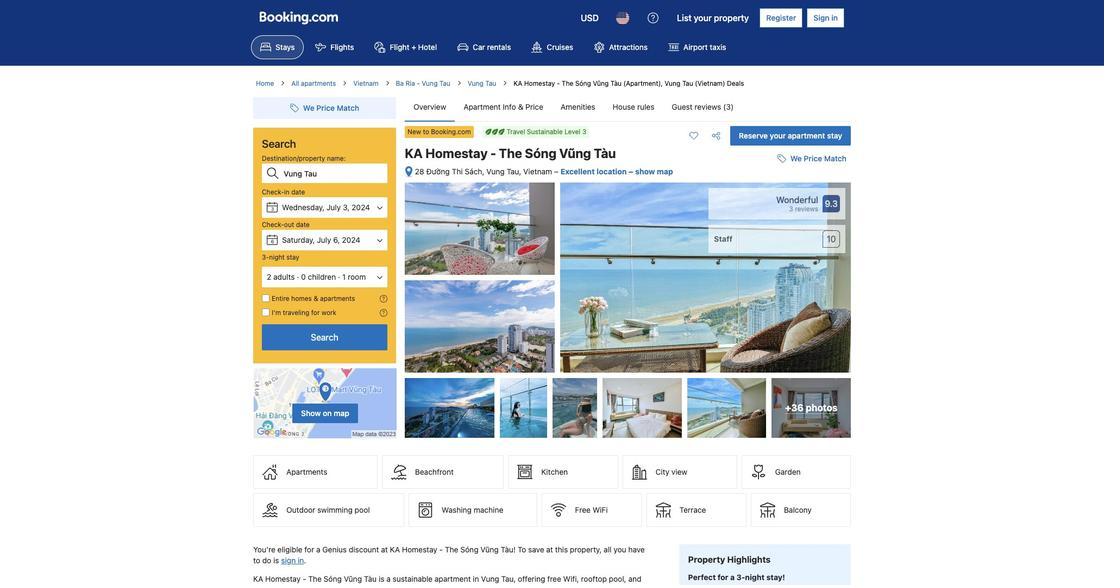 Task type: locate. For each thing, give the bounding box(es) containing it.
a left the genius
[[316, 545, 320, 554]]

& inside apartment info & price link
[[518, 102, 524, 111]]

1 vertical spatial apartment
[[435, 575, 471, 584]]

price down the all apartments link
[[317, 103, 335, 113]]

0 horizontal spatial ·
[[297, 272, 299, 282]]

2 vertical spatial tàu
[[364, 575, 377, 584]]

vũng for ka homestay - the sóng vũng tàu is a sustainable apartment in vung tau, offering free wifi, rooftop pool, and
[[344, 575, 362, 584]]

ka up info
[[514, 79, 522, 88]]

1 vertical spatial we price match button
[[773, 149, 851, 169]]

ka right discount
[[390, 545, 400, 554]]

entire
[[272, 295, 290, 303]]

tau up apartment
[[486, 79, 496, 88]]

reviews left (3) at right top
[[695, 102, 721, 111]]

sign in link
[[807, 8, 845, 28]]

0 horizontal spatial 3-
[[262, 253, 269, 261]]

0 horizontal spatial 3
[[271, 206, 274, 212]]

for left work
[[311, 309, 320, 317]]

list your property link
[[671, 5, 756, 31]]

0 vertical spatial date
[[291, 188, 305, 196]]

2024 right 3,
[[352, 203, 370, 212]]

1 vertical spatial date
[[296, 221, 310, 229]]

the for ka homestay - the sóng vũng tàu
[[499, 146, 522, 161]]

& for price
[[518, 102, 524, 111]]

vietnam down ka homestay - the sóng vũng tàu
[[523, 167, 552, 176]]

- right ria
[[417, 79, 420, 88]]

the
[[562, 79, 574, 88], [499, 146, 522, 161], [445, 545, 458, 554], [308, 575, 322, 584]]

july left 6,
[[317, 235, 331, 245]]

0 vertical spatial match
[[337, 103, 359, 113]]

0 horizontal spatial –
[[554, 167, 559, 176]]

0 horizontal spatial search
[[262, 138, 296, 150]]

date up wednesday,
[[291, 188, 305, 196]]

homestay for ka homestay - the sóng vũng tàu is a sustainable apartment in vung tau, offering free wifi, rooftop pool, and
[[265, 575, 301, 584]]

for inside search section
[[311, 309, 320, 317]]

map right on
[[334, 408, 349, 418]]

overview
[[414, 102, 446, 111]]

rentals
[[487, 42, 511, 52]]

vung right ria
[[422, 79, 438, 88]]

your right reserve
[[770, 131, 786, 140]]

price down reserve your apartment stay button
[[804, 154, 822, 163]]

2 horizontal spatial 3
[[789, 205, 793, 213]]

- up ka homestay - the sóng vũng tàu is a sustainable apartment in vung tau, offering free wifi, rooftop pool, and
[[439, 545, 443, 554]]

tau, down ka homestay - the sóng vũng tàu
[[507, 167, 521, 176]]

0 vertical spatial tàu
[[611, 79, 622, 88]]

1 horizontal spatial your
[[770, 131, 786, 140]]

sóng up 28 đường thi sách, vung tau, vietnam – excellent location – show map
[[525, 146, 557, 161]]

booking.com
[[431, 128, 471, 136]]

tàu inside ka homestay - the sóng vũng tàu is a sustainable apartment in vung tau, offering free wifi, rooftop pool, and
[[364, 575, 377, 584]]

3 down check-in date
[[271, 206, 274, 212]]

for for a
[[305, 545, 314, 554]]

vietnam left ba
[[353, 79, 379, 88]]

2 check- from the top
[[262, 221, 284, 229]]

guest reviews (3) link
[[663, 93, 742, 121]]

+36
[[785, 402, 804, 414]]

0 vertical spatial &
[[518, 102, 524, 111]]

map inside search section
[[334, 408, 349, 418]]

we price match
[[303, 103, 359, 113], [791, 154, 847, 163]]

night down 6
[[269, 253, 285, 261]]

sóng up amenities
[[575, 79, 591, 88]]

0 horizontal spatial is
[[273, 556, 279, 565]]

homestay up sustainable
[[402, 545, 437, 554]]

1 horizontal spatial –
[[629, 167, 633, 176]]

a inside ka homestay - the sóng vũng tàu is a sustainable apartment in vung tau, offering free wifi, rooftop pool, and
[[387, 575, 391, 584]]

sign in .
[[281, 556, 306, 565]]

is left sustainable
[[379, 575, 384, 584]]

vũng left tàu!
[[481, 545, 499, 554]]

ka up "28"
[[405, 146, 423, 161]]

1 vertical spatial search
[[311, 333, 338, 342]]

tau
[[440, 79, 450, 88], [486, 79, 496, 88], [682, 79, 693, 88]]

new to booking.com
[[408, 128, 471, 136]]

1 vertical spatial your
[[770, 131, 786, 140]]

1 vertical spatial july
[[317, 235, 331, 245]]

homestay down cruises link
[[524, 79, 555, 88]]

tàu for ka homestay - the sóng vũng tàu
[[594, 146, 616, 161]]

price inside apartment info & price link
[[526, 102, 543, 111]]

the for ka homestay - the sóng vũng tàu is a sustainable apartment in vung tau, offering free wifi, rooftop pool, and
[[308, 575, 322, 584]]

& for apartments
[[314, 295, 318, 303]]

date right out
[[296, 221, 310, 229]]

- for ka homestay - the sóng vũng tàu (apartment), vung tau (vietnam) deals
[[557, 79, 560, 88]]

price right info
[[526, 102, 543, 111]]

0 vertical spatial night
[[269, 253, 285, 261]]

- inside ka homestay - the sóng vũng tàu is a sustainable apartment in vung tau, offering free wifi, rooftop pool, and
[[303, 575, 306, 584]]

is inside ka homestay - the sóng vũng tàu is a sustainable apartment in vung tau, offering free wifi, rooftop pool, and
[[379, 575, 384, 584]]

0 vertical spatial 3-
[[262, 253, 269, 261]]

we price match button down the all apartments link
[[286, 98, 364, 118]]

a left sustainable
[[387, 575, 391, 584]]

1 horizontal spatial night
[[745, 573, 765, 582]]

0 vertical spatial your
[[694, 13, 712, 23]]

ba ria - vung tau
[[396, 79, 450, 88]]

we down the all apartments link
[[303, 103, 315, 113]]

0 horizontal spatial a
[[316, 545, 320, 554]]

0 horizontal spatial &
[[314, 295, 318, 303]]

entire homes & apartments
[[272, 295, 355, 303]]

apartments button
[[253, 456, 378, 489]]

attractions
[[609, 42, 648, 52]]

july for wednesday,
[[327, 203, 341, 212]]

1 horizontal spatial price
[[526, 102, 543, 111]]

photos
[[806, 402, 838, 414]]

- for ba ria - vung tau
[[417, 79, 420, 88]]

· left 0
[[297, 272, 299, 282]]

the for ka homestay - the sóng vũng tàu (apartment), vung tau (vietnam) deals
[[562, 79, 574, 88]]

in right sign in the top right of the page
[[832, 13, 838, 22]]

&
[[518, 102, 524, 111], [314, 295, 318, 303]]

1 horizontal spatial to
[[423, 128, 429, 136]]

vung right sách,
[[487, 167, 505, 176]]

1 horizontal spatial apartment
[[788, 131, 825, 140]]

we price match button inside search section
[[286, 98, 364, 118]]

0 horizontal spatial we price match button
[[286, 98, 364, 118]]

tàu
[[611, 79, 622, 88], [594, 146, 616, 161], [364, 575, 377, 584]]

tàu up location
[[594, 146, 616, 161]]

free
[[547, 575, 561, 584]]

0 vertical spatial stay
[[827, 131, 842, 140]]

ria
[[406, 79, 415, 88]]

1 horizontal spatial at
[[546, 545, 553, 554]]

destination/property name:
[[262, 154, 346, 163]]

and
[[629, 575, 642, 584]]

for up .
[[305, 545, 314, 554]]

homestay inside ka homestay - the sóng vũng tàu is a sustainable apartment in vung tau, offering free wifi, rooftop pool, and
[[265, 575, 301, 584]]

1 vertical spatial stay
[[287, 253, 299, 261]]

booking.com image
[[260, 11, 338, 24]]

out
[[284, 221, 294, 229]]

match up scored 9.3 element
[[824, 154, 847, 163]]

homestay down sign
[[265, 575, 301, 584]]

we price match down the all apartments link
[[303, 103, 359, 113]]

0 vertical spatial reviews
[[695, 102, 721, 111]]

1 vertical spatial to
[[253, 556, 260, 565]]

ka down do at the left bottom
[[253, 575, 263, 584]]

0 vertical spatial we price match
[[303, 103, 359, 113]]

apartment right reserve
[[788, 131, 825, 140]]

house
[[613, 102, 635, 111]]

1 vertical spatial reviews
[[795, 205, 818, 213]]

match inside search section
[[337, 103, 359, 113]]

tàu for ka homestay - the sóng vũng tàu (apartment), vung tau (vietnam) deals
[[611, 79, 622, 88]]

sách,
[[465, 167, 485, 176]]

highlights
[[727, 555, 771, 565]]

your for reserve
[[770, 131, 786, 140]]

the inside ka homestay - the sóng vũng tàu is a sustainable apartment in vung tau, offering free wifi, rooftop pool, and
[[308, 575, 322, 584]]

1 vertical spatial 2024
[[342, 235, 360, 245]]

flights
[[331, 42, 354, 52]]

3
[[582, 128, 587, 136], [789, 205, 793, 213], [271, 206, 274, 212]]

pool
[[355, 506, 370, 515]]

staff
[[714, 234, 733, 244]]

tau up overview
[[440, 79, 450, 88]]

ba ria - vung tau link
[[396, 79, 450, 89]]

a
[[316, 545, 320, 554], [730, 573, 735, 582], [387, 575, 391, 584]]

home
[[256, 79, 274, 88]]

– left excellent
[[554, 167, 559, 176]]

in down you're eligible for a genius discount at ka homestay - the sóng vũng tàu! to save at this property, all you have to do is
[[473, 575, 479, 584]]

0
[[301, 272, 306, 282]]

at right discount
[[381, 545, 388, 554]]

july left 3,
[[327, 203, 341, 212]]

apartment down you're eligible for a genius discount at ka homestay - the sóng vũng tàu! to save at this property, all you have to do is
[[435, 575, 471, 584]]

0 vertical spatial apartment
[[788, 131, 825, 140]]

attractions link
[[585, 35, 657, 59]]

wonderful 3 reviews
[[776, 195, 818, 213]]

deals
[[727, 79, 744, 88]]

in inside search section
[[284, 188, 290, 196]]

washing machine button
[[409, 494, 538, 527]]

date for check-out date
[[296, 221, 310, 229]]

apartments up work
[[320, 295, 355, 303]]

at left this
[[546, 545, 553, 554]]

1 vertical spatial match
[[824, 154, 847, 163]]

- down apartment info & price link
[[490, 146, 496, 161]]

for inside you're eligible for a genius discount at ka homestay - the sóng vũng tàu! to save at this property, all you have to do is
[[305, 545, 314, 554]]

reviews
[[695, 102, 721, 111], [795, 205, 818, 213]]

we price match button down reserve your apartment stay button
[[773, 149, 851, 169]]

0 horizontal spatial to
[[253, 556, 260, 565]]

vũng down discount
[[344, 575, 362, 584]]

+36 photos
[[785, 402, 838, 414]]

1 horizontal spatial 3-
[[737, 573, 745, 582]]

0 horizontal spatial reviews
[[695, 102, 721, 111]]

apartment inside button
[[788, 131, 825, 140]]

2024 for saturday, july 6, 2024
[[342, 235, 360, 245]]

in right sign
[[298, 556, 304, 565]]

destination/property
[[262, 154, 325, 163]]

0 horizontal spatial stay
[[287, 253, 299, 261]]

match down vietnam link
[[337, 103, 359, 113]]

homestay up thi
[[426, 146, 488, 161]]

3 right level on the top right of the page
[[582, 128, 587, 136]]

0 horizontal spatial price
[[317, 103, 335, 113]]

apartment info & price link
[[455, 93, 552, 121]]

balcony button
[[751, 494, 851, 527]]

vũng up excellent
[[559, 146, 591, 161]]

0 horizontal spatial match
[[337, 103, 359, 113]]

children
[[308, 272, 336, 282]]

your right list
[[694, 13, 712, 23]]

reviews left 9.3
[[795, 205, 818, 213]]

sóng
[[575, 79, 591, 88], [525, 146, 557, 161], [460, 545, 479, 554], [324, 575, 342, 584]]

1
[[342, 272, 346, 282]]

tau,
[[507, 167, 521, 176], [501, 575, 516, 584]]

1 horizontal spatial tau
[[486, 79, 496, 88]]

to right new
[[423, 128, 429, 136]]

& inside search section
[[314, 295, 318, 303]]

2024 right 6,
[[342, 235, 360, 245]]

0 horizontal spatial tau
[[440, 79, 450, 88]]

in up wednesday,
[[284, 188, 290, 196]]

1 horizontal spatial search
[[311, 333, 338, 342]]

tau, left offering
[[501, 575, 516, 584]]

2 adults · 0 children · 1 room button
[[262, 267, 388, 288]]

3-night stay
[[262, 253, 299, 261]]

is right do at the left bottom
[[273, 556, 279, 565]]

for down property highlights
[[718, 573, 729, 582]]

28 đường thi sách, vung tau, vietnam – excellent location – show map
[[415, 167, 673, 176]]

night inside search section
[[269, 253, 285, 261]]

vũng up amenities
[[593, 79, 609, 88]]

night down highlights
[[745, 573, 765, 582]]

scored 10 element
[[823, 231, 840, 248]]

apartments right all
[[301, 79, 336, 88]]

1 vertical spatial vietnam
[[523, 167, 552, 176]]

search down work
[[311, 333, 338, 342]]

- down .
[[303, 575, 306, 584]]

your
[[694, 13, 712, 23], [770, 131, 786, 140]]

1 horizontal spatial ·
[[338, 272, 340, 282]]

tau left (vietnam)
[[682, 79, 693, 88]]

usd button
[[574, 5, 605, 31]]

search inside button
[[311, 333, 338, 342]]

a inside you're eligible for a genius discount at ka homestay - the sóng vũng tàu! to save at this property, all you have to do is
[[316, 545, 320, 554]]

0 horizontal spatial at
[[381, 545, 388, 554]]

2 horizontal spatial price
[[804, 154, 822, 163]]

register
[[766, 13, 796, 22]]

sóng down the genius
[[324, 575, 342, 584]]

0 horizontal spatial we
[[303, 103, 315, 113]]

0 vertical spatial 2024
[[352, 203, 370, 212]]

0 horizontal spatial map
[[334, 408, 349, 418]]

vung tau
[[468, 79, 496, 88]]

is
[[273, 556, 279, 565], [379, 575, 384, 584]]

0 vertical spatial july
[[327, 203, 341, 212]]

1 tau from the left
[[440, 79, 450, 88]]

flight + hotel
[[390, 42, 437, 52]]

all
[[604, 545, 612, 554]]

1 vertical spatial check-
[[262, 221, 284, 229]]

0 vertical spatial check-
[[262, 188, 284, 196]]

3 tau from the left
[[682, 79, 693, 88]]

1 horizontal spatial 3
[[582, 128, 587, 136]]

1 horizontal spatial we price match
[[791, 154, 847, 163]]

car rentals link
[[448, 35, 520, 59]]

1 horizontal spatial &
[[518, 102, 524, 111]]

1 vertical spatial apartments
[[320, 295, 355, 303]]

sóng inside ka homestay - the sóng vũng tàu is a sustainable apartment in vung tau, offering free wifi, rooftop pool, and
[[324, 575, 342, 584]]

2 tau from the left
[[486, 79, 496, 88]]

– left show
[[629, 167, 633, 176]]

in for sign
[[298, 556, 304, 565]]

1 vertical spatial tàu
[[594, 146, 616, 161]]

room
[[348, 272, 366, 282]]

to left do at the left bottom
[[253, 556, 260, 565]]

0 vertical spatial is
[[273, 556, 279, 565]]

wifi
[[593, 506, 608, 515]]

0 vertical spatial we
[[303, 103, 315, 113]]

1 vertical spatial is
[[379, 575, 384, 584]]

check- up 6
[[262, 221, 284, 229]]

2 horizontal spatial tau
[[682, 79, 693, 88]]

0 vertical spatial vietnam
[[353, 79, 379, 88]]

ka homestay - the sóng vũng tàu
[[405, 146, 616, 161]]

1 vertical spatial tau,
[[501, 575, 516, 584]]

check- up wednesday,
[[262, 188, 284, 196]]

1 horizontal spatial stay
[[827, 131, 842, 140]]

for for work
[[311, 309, 320, 317]]

we price match down reserve your apartment stay button
[[791, 154, 847, 163]]

2024 for wednesday, july 3, 2024
[[352, 203, 370, 212]]

1 check- from the top
[[262, 188, 284, 196]]

ka inside you're eligible for a genius discount at ka homestay - the sóng vũng tàu! to save at this property, all you have to do is
[[390, 545, 400, 554]]

2 · from the left
[[338, 272, 340, 282]]

stay inside search section
[[287, 253, 299, 261]]

1 vertical spatial for
[[305, 545, 314, 554]]

1 horizontal spatial map
[[657, 167, 673, 176]]

beachfront
[[415, 467, 454, 477]]

rooftop
[[581, 575, 607, 584]]

1 vertical spatial we price match
[[791, 154, 847, 163]]

2 adults · 0 children · 1 room
[[267, 272, 366, 282]]

july for saturday,
[[317, 235, 331, 245]]

3- up 2
[[262, 253, 269, 261]]

Where are you going? field
[[279, 164, 388, 183]]

1 vertical spatial map
[[334, 408, 349, 418]]

the inside you're eligible for a genius discount at ka homestay - the sóng vũng tàu! to save at this property, all you have to do is
[[445, 545, 458, 554]]

a down property highlights
[[730, 573, 735, 582]]

0 horizontal spatial your
[[694, 13, 712, 23]]

wifi,
[[563, 575, 579, 584]]

1 horizontal spatial reviews
[[795, 205, 818, 213]]

· left 1
[[338, 272, 340, 282]]

1 vertical spatial &
[[314, 295, 318, 303]]

0 vertical spatial for
[[311, 309, 320, 317]]

check-out date
[[262, 221, 310, 229]]

vung left offering
[[481, 575, 499, 584]]

0 horizontal spatial apartment
[[435, 575, 471, 584]]

1 horizontal spatial a
[[387, 575, 391, 584]]

1 horizontal spatial we
[[791, 154, 802, 163]]

car
[[473, 42, 485, 52]]

map right show
[[657, 167, 673, 176]]

search up destination/property
[[262, 138, 296, 150]]

3 left scored 9.3 element
[[789, 205, 793, 213]]

you're eligible for a genius discount at ka homestay - the sóng vũng tàu! to save at this property, all you have to do is
[[253, 545, 645, 565]]

sóng for ka homestay - the sóng vũng tàu (apartment), vung tau (vietnam) deals
[[575, 79, 591, 88]]

vũng inside ka homestay - the sóng vũng tàu is a sustainable apartment in vung tau, offering free wifi, rooftop pool, and
[[344, 575, 362, 584]]

vung inside ka homestay - the sóng vũng tàu is a sustainable apartment in vung tau, offering free wifi, rooftop pool, and
[[481, 575, 499, 584]]

1 horizontal spatial is
[[379, 575, 384, 584]]

beachfront button
[[382, 456, 504, 489]]

0 horizontal spatial we price match
[[303, 103, 359, 113]]

work
[[322, 309, 336, 317]]

price inside search section
[[317, 103, 335, 113]]

homestay inside you're eligible for a genius discount at ka homestay - the sóng vũng tàu! to save at this property, all you have to do is
[[402, 545, 437, 554]]

& right info
[[518, 102, 524, 111]]

tàu up house
[[611, 79, 622, 88]]

& right homes
[[314, 295, 318, 303]]

ka for ka homestay - the sóng vũng tàu (apartment), vung tau (vietnam) deals
[[514, 79, 522, 88]]

on
[[323, 408, 332, 418]]

sign
[[281, 556, 296, 565]]

-
[[417, 79, 420, 88], [557, 79, 560, 88], [490, 146, 496, 161], [439, 545, 443, 554], [303, 575, 306, 584]]

adults
[[273, 272, 295, 282]]

is inside you're eligible for a genius discount at ka homestay - the sóng vũng tàu! to save at this property, all you have to do is
[[273, 556, 279, 565]]

0 horizontal spatial night
[[269, 253, 285, 261]]

- up amenities link
[[557, 79, 560, 88]]

name:
[[327, 154, 346, 163]]

2 vertical spatial for
[[718, 573, 729, 582]]

sóng up ka homestay - the sóng vũng tàu is a sustainable apartment in vung tau, offering free wifi, rooftop pool, and
[[460, 545, 479, 554]]

vung up guest
[[665, 79, 681, 88]]

- for ka homestay - the sóng vũng tàu
[[490, 146, 496, 161]]

0 vertical spatial map
[[657, 167, 673, 176]]

tàu down discount
[[364, 575, 377, 584]]

we down reserve your apartment stay button
[[791, 154, 802, 163]]

search section
[[249, 89, 401, 439]]

ka inside ka homestay - the sóng vũng tàu is a sustainable apartment in vung tau, offering free wifi, rooftop pool, and
[[253, 575, 263, 584]]

apartment
[[788, 131, 825, 140], [435, 575, 471, 584]]

0 vertical spatial we price match button
[[286, 98, 364, 118]]

3- down highlights
[[737, 573, 745, 582]]

usd
[[581, 13, 599, 23]]

your inside button
[[770, 131, 786, 140]]

i'm
[[272, 309, 281, 317]]



Task type: describe. For each thing, give the bounding box(es) containing it.
- for ka homestay - the sóng vũng tàu is a sustainable apartment in vung tau, offering free wifi, rooftop pool, and
[[303, 575, 306, 584]]

terrace button
[[647, 494, 747, 527]]

2 – from the left
[[629, 167, 633, 176]]

check- for out
[[262, 221, 284, 229]]

to
[[518, 545, 526, 554]]

view
[[672, 467, 688, 477]]

homes
[[291, 295, 312, 303]]

date for check-in date
[[291, 188, 305, 196]]

(apartment),
[[624, 79, 663, 88]]

stay!
[[767, 573, 785, 582]]

amenities link
[[552, 93, 604, 121]]

3 inside wonderful 3 reviews
[[789, 205, 793, 213]]

vũng inside you're eligible for a genius discount at ka homestay - the sóng vũng tàu! to save at this property, all you have to do is
[[481, 545, 499, 554]]

guest
[[672, 102, 693, 111]]

1 horizontal spatial match
[[824, 154, 847, 163]]

apartments inside search section
[[320, 295, 355, 303]]

sign in link
[[281, 556, 304, 565]]

show
[[635, 167, 655, 176]]

2 horizontal spatial a
[[730, 573, 735, 582]]

3- inside search section
[[262, 253, 269, 261]]

city
[[656, 467, 670, 477]]

sóng for ka homestay - the sóng vũng tàu is a sustainable apartment in vung tau, offering free wifi, rooftop pool, and
[[324, 575, 342, 584]]

register link
[[760, 8, 803, 28]]

click to open map view image
[[405, 166, 413, 178]]

9.3
[[825, 199, 838, 209]]

stay inside button
[[827, 131, 842, 140]]

to inside you're eligible for a genius discount at ka homestay - the sóng vũng tàu! to save at this property, all you have to do is
[[253, 556, 260, 565]]

we price match inside search section
[[303, 103, 359, 113]]

kitchen button
[[508, 456, 618, 489]]

sustainable
[[527, 128, 563, 136]]

28
[[415, 167, 424, 176]]

house rules
[[613, 102, 655, 111]]

0 vertical spatial apartments
[[301, 79, 336, 88]]

reserve
[[739, 131, 768, 140]]

property highlights
[[688, 555, 771, 565]]

(3)
[[723, 102, 734, 111]]

3 inside search section
[[271, 206, 274, 212]]

ka homestay - the sóng vũng tàu (apartment), vung tau (vietnam) deals link
[[514, 79, 744, 88]]

0 horizontal spatial vietnam
[[353, 79, 379, 88]]

.
[[304, 556, 306, 565]]

1 horizontal spatial we price match button
[[773, 149, 851, 169]]

wednesday, july 3, 2024
[[282, 203, 370, 212]]

0 vertical spatial search
[[262, 138, 296, 150]]

sóng for ka homestay - the sóng vũng tàu
[[525, 146, 557, 161]]

6,
[[333, 235, 340, 245]]

we'll show you stays where you can have the entire place to yourself image
[[380, 295, 388, 303]]

all apartments
[[291, 79, 336, 88]]

vung tau link
[[468, 79, 496, 89]]

travel
[[507, 128, 525, 136]]

all apartments link
[[291, 79, 336, 89]]

cruises
[[547, 42, 573, 52]]

garden button
[[742, 456, 851, 489]]

all
[[291, 79, 299, 88]]

outdoor swimming pool
[[286, 506, 370, 515]]

in for sign
[[832, 13, 838, 22]]

kitchen
[[541, 467, 568, 477]]

i'm traveling for work
[[272, 309, 336, 317]]

1 at from the left
[[381, 545, 388, 554]]

thi
[[452, 167, 463, 176]]

1 vertical spatial night
[[745, 573, 765, 582]]

in for check-
[[284, 188, 290, 196]]

scored 9.3 element
[[823, 195, 840, 213]]

if you select this option, we'll show you popular business travel features like breakfast, wifi and free parking. image
[[380, 309, 388, 317]]

apartment info & price
[[464, 102, 543, 111]]

tàu!
[[501, 545, 516, 554]]

check- for in
[[262, 188, 284, 196]]

homestay for ka homestay - the sóng vũng tàu (apartment), vung tau (vietnam) deals
[[524, 79, 555, 88]]

guest reviews (3)
[[672, 102, 734, 111]]

stays link
[[251, 35, 304, 59]]

+36 photos link
[[772, 378, 851, 438]]

your for list
[[694, 13, 712, 23]]

new
[[408, 128, 421, 136]]

city view
[[656, 467, 688, 477]]

ka homestay - the sóng vũng tàu is a sustainable apartment in vung tau, offering free wifi, rooftop pool, and
[[253, 575, 647, 585]]

(vietnam)
[[695, 79, 725, 88]]

sign
[[814, 13, 830, 22]]

homestay for ka homestay - the sóng vũng tàu
[[426, 146, 488, 161]]

eligible
[[278, 545, 302, 554]]

- inside you're eligible for a genius discount at ka homestay - the sóng vũng tàu! to save at this property, all you have to do is
[[439, 545, 443, 554]]

apartment
[[464, 102, 501, 111]]

you
[[614, 545, 626, 554]]

price for rightmost "we price match" dropdown button
[[804, 154, 822, 163]]

vũng for ka homestay - the sóng vũng tàu
[[559, 146, 591, 161]]

reviews inside wonderful 3 reviews
[[795, 205, 818, 213]]

perfect for a 3-night stay!
[[688, 573, 785, 582]]

vietnam link
[[353, 79, 379, 89]]

rated wonderful element
[[714, 194, 818, 207]]

property
[[714, 13, 749, 23]]

1 vertical spatial 3-
[[737, 573, 745, 582]]

stays
[[276, 42, 295, 52]]

wednesday,
[[282, 203, 325, 212]]

ka homestay - the sóng vũng tàu (apartment), vung tau (vietnam) deals
[[514, 79, 744, 88]]

travel sustainable level 3
[[507, 128, 587, 136]]

sóng inside you're eligible for a genius discount at ka homestay - the sóng vũng tàu! to save at this property, all you have to do is
[[460, 545, 479, 554]]

0 vertical spatial to
[[423, 128, 429, 136]]

ka for ka homestay - the sóng vũng tàu
[[405, 146, 423, 161]]

house rules link
[[604, 93, 663, 121]]

hotel
[[418, 42, 437, 52]]

offering
[[518, 575, 545, 584]]

in inside ka homestay - the sóng vũng tàu is a sustainable apartment in vung tau, offering free wifi, rooftop pool, and
[[473, 575, 479, 584]]

tàu for ka homestay - the sóng vũng tàu is a sustainable apartment in vung tau, offering free wifi, rooftop pool, and
[[364, 575, 377, 584]]

1 – from the left
[[554, 167, 559, 176]]

outdoor
[[286, 506, 315, 515]]

ka for ka homestay - the sóng vũng tàu is a sustainable apartment in vung tau, offering free wifi, rooftop pool, and
[[253, 575, 263, 584]]

free
[[575, 506, 591, 515]]

apartment inside ka homestay - the sóng vũng tàu is a sustainable apartment in vung tau, offering free wifi, rooftop pool, and
[[435, 575, 471, 584]]

tau, inside ka homestay - the sóng vũng tàu is a sustainable apartment in vung tau, offering free wifi, rooftop pool, and
[[501, 575, 516, 584]]

vũng for ka homestay - the sóng vũng tàu (apartment), vung tau (vietnam) deals
[[593, 79, 609, 88]]

we inside search section
[[303, 103, 315, 113]]

flights link
[[306, 35, 363, 59]]

airport taxis
[[684, 42, 726, 52]]

city view button
[[623, 456, 738, 489]]

car rentals
[[473, 42, 511, 52]]

do
[[262, 556, 271, 565]]

price for "we price match" dropdown button inside the search section
[[317, 103, 335, 113]]

discount
[[349, 545, 379, 554]]

2 at from the left
[[546, 545, 553, 554]]

1 vertical spatial we
[[791, 154, 802, 163]]

1 · from the left
[[297, 272, 299, 282]]

we'll show you stays where you can have the entire place to yourself image
[[380, 295, 388, 303]]

0 vertical spatial tau,
[[507, 167, 521, 176]]

rules
[[637, 102, 655, 111]]

location
[[597, 167, 627, 176]]

show
[[301, 408, 321, 418]]

balcony
[[784, 506, 812, 515]]

if you select this option, we'll show you popular business travel features like breakfast, wifi and free parking. image
[[380, 309, 388, 317]]

show on map
[[301, 408, 349, 418]]

this
[[555, 545, 568, 554]]

save
[[528, 545, 544, 554]]

cruises link
[[523, 35, 583, 59]]

1 horizontal spatial vietnam
[[523, 167, 552, 176]]

vung up apartment
[[468, 79, 484, 88]]

traveling
[[283, 309, 309, 317]]

have
[[628, 545, 645, 554]]

list
[[677, 13, 692, 23]]

3,
[[343, 203, 350, 212]]



Task type: vqa. For each thing, say whether or not it's contained in the screenshot.
July
yes



